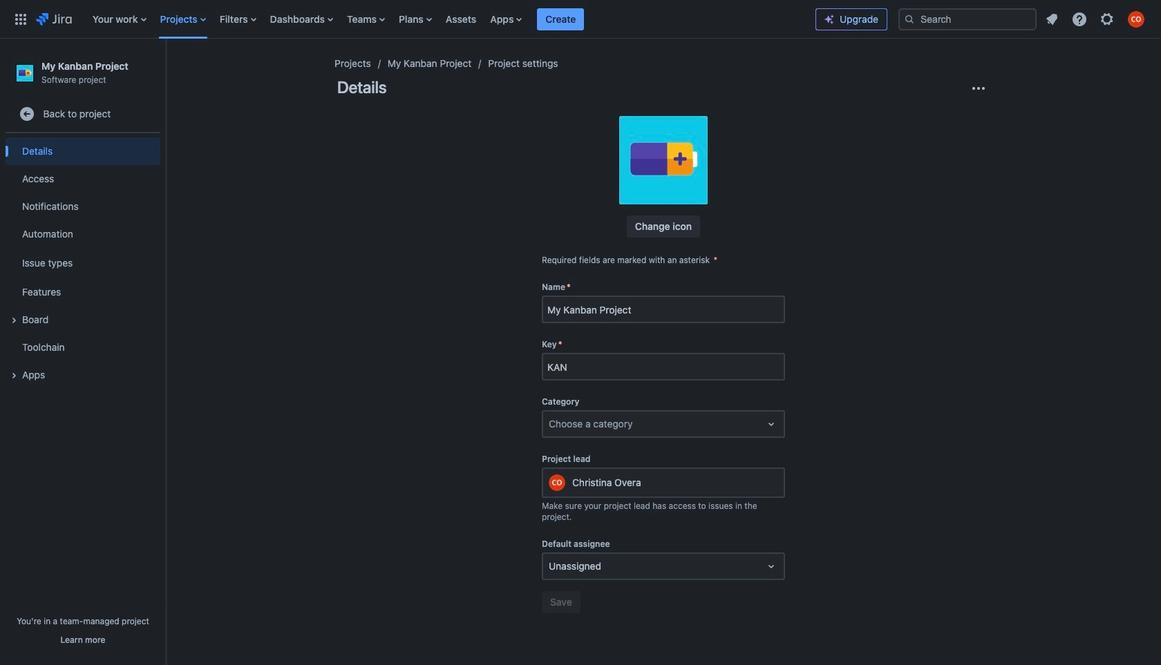 Task type: locate. For each thing, give the bounding box(es) containing it.
list item
[[537, 0, 584, 38]]

None search field
[[899, 8, 1037, 30]]

banner
[[0, 0, 1161, 39]]

1 horizontal spatial list
[[1040, 7, 1153, 31]]

list
[[86, 0, 816, 38], [1040, 7, 1153, 31]]

group
[[6, 134, 160, 393]]

your profile and settings image
[[1128, 11, 1145, 27]]

appswitcher icon image
[[12, 11, 29, 27]]

group inside sidebar element
[[6, 134, 160, 393]]

jira image
[[36, 11, 72, 27], [36, 11, 72, 27]]

notifications image
[[1044, 11, 1060, 27]]

more image
[[970, 80, 987, 97]]

None text field
[[549, 418, 551, 431]]

sidebar element
[[0, 39, 166, 666]]

None field
[[543, 297, 784, 322], [543, 355, 784, 380], [543, 297, 784, 322], [543, 355, 784, 380]]

None text field
[[549, 560, 551, 574]]

expand image
[[6, 313, 22, 329]]



Task type: vqa. For each thing, say whether or not it's contained in the screenshot.
list item
yes



Task type: describe. For each thing, give the bounding box(es) containing it.
project avatar image
[[619, 116, 708, 205]]

search image
[[904, 13, 915, 25]]

settings image
[[1099, 11, 1116, 27]]

sidebar navigation image
[[151, 55, 181, 83]]

0 horizontal spatial list
[[86, 0, 816, 38]]

expand image
[[6, 368, 22, 384]]

Search field
[[899, 8, 1037, 30]]

primary element
[[8, 0, 816, 38]]

open image
[[763, 416, 780, 433]]

open image
[[763, 559, 780, 575]]

help image
[[1071, 11, 1088, 27]]



